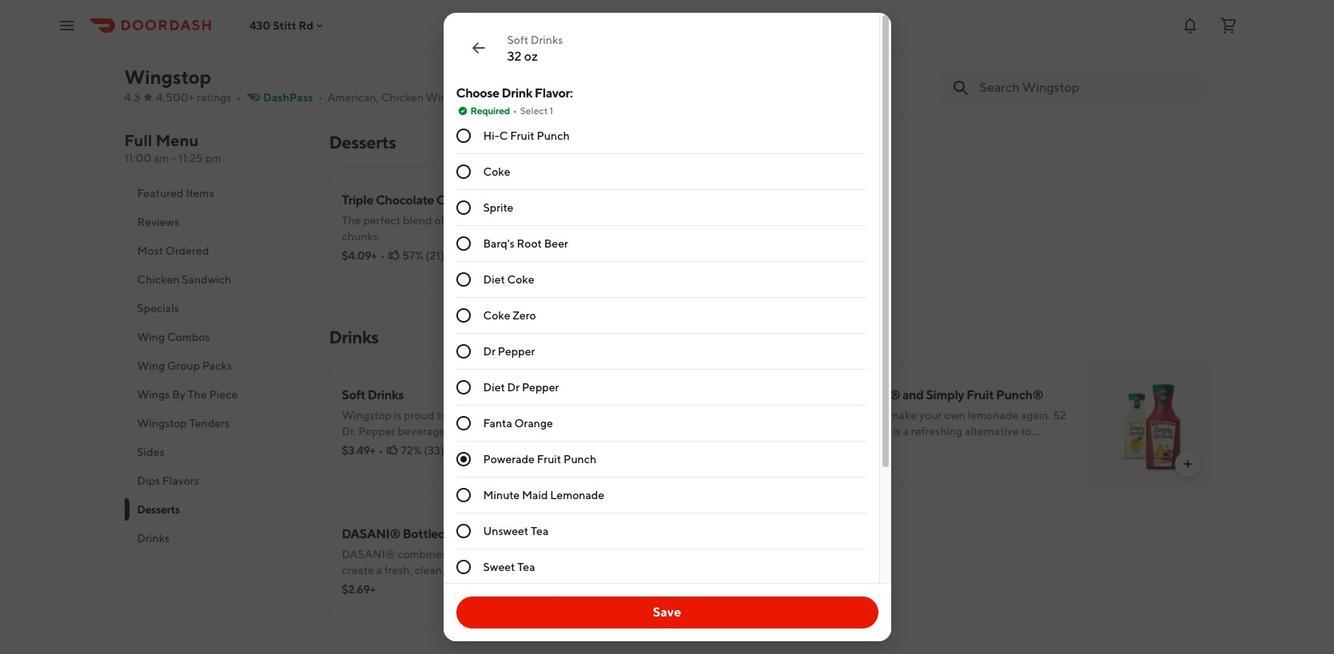 Task type: locate. For each thing, give the bounding box(es) containing it.
tea for unsweet tea
[[531, 525, 549, 538]]

wing group packs button
[[124, 352, 310, 380]]

wingstop up 4,500+
[[124, 66, 211, 88]]

chicken up specials at the top left of page
[[137, 273, 179, 286]]

1 horizontal spatial is
[[607, 564, 615, 577]]

1 horizontal spatial wings
[[426, 91, 459, 104]]

tea right with
[[517, 561, 535, 574]]

oz inside dasani® bottled water dasani® combines filtration with added minerals to create a fresh, clean, and premium tasting water that is pure and delicious. 16.9 oz bottle.
[[462, 580, 474, 593]]

0 horizontal spatial your
[[409, 27, 432, 40]]

1 vertical spatial lemonade
[[840, 425, 891, 438]]

wings
[[426, 91, 459, 104], [137, 388, 170, 401]]

and up 16.9
[[447, 564, 466, 577]]

Diet Coke radio
[[456, 273, 470, 287]]

water
[[448, 527, 483, 542]]

0 horizontal spatial soft
[[342, 388, 365, 403]]

(21) down add a side of your favorite wing flavor.
[[423, 46, 442, 59]]

is down make
[[893, 425, 901, 438]]

32
[[507, 49, 522, 64]]

triple chocolate chunk brownie image
[[638, 167, 763, 292]]

1 vertical spatial oz
[[462, 580, 474, 593]]

$1.89+
[[342, 46, 373, 59]]

add item to cart image
[[734, 597, 747, 610]]

chicken sandwich button
[[124, 265, 310, 294]]

that
[[584, 564, 605, 577]]

punch down the "1"
[[537, 129, 570, 142]]

ordered
[[165, 245, 209, 257]]

coca-
[[533, 409, 564, 422]]

0 vertical spatial coke
[[483, 165, 510, 178]]

clean,
[[415, 564, 445, 577]]

and right cola
[[590, 409, 609, 422]]

0 vertical spatial the
[[342, 214, 361, 227]]

1 horizontal spatial desserts
[[329, 132, 396, 153]]

wingstop for wingstop tenders
[[137, 417, 187, 430]]

1 vertical spatial diet
[[483, 381, 505, 394]]

bottle.
[[476, 580, 509, 593]]

0 horizontal spatial wings
[[137, 388, 170, 401]]

Fanta Orange radio
[[456, 416, 470, 431]]

of right blend
[[434, 214, 445, 227]]

Hi-C Fruit Punch radio
[[456, 129, 470, 143]]

oz right 32
[[524, 49, 538, 64]]

to right "have"
[[876, 409, 887, 422]]

0 horizontal spatial is
[[394, 409, 402, 422]]

and up make
[[902, 388, 924, 403]]

to up that
[[599, 548, 609, 561]]

favorite
[[434, 27, 473, 40]]

flavor.
[[502, 27, 533, 40]]

2 wing from the top
[[137, 360, 165, 372]]

brownie
[[476, 193, 523, 208]]

the right by
[[188, 388, 207, 401]]

chicken inside button
[[137, 273, 179, 286]]

soft drinks image
[[638, 362, 763, 487]]

tea
[[531, 525, 549, 538], [517, 561, 535, 574]]

the inside triple chocolate chunk brownie the perfect blend of chocolate chips and chocolate chunks.
[[342, 214, 361, 227]]

save button
[[456, 597, 878, 629]]

1 horizontal spatial dr
[[507, 381, 520, 394]]

1 diet from the top
[[483, 273, 505, 286]]

desserts down dips flavors
[[137, 504, 180, 516]]

is inside simply lemonade® and simply fruit punch® you'll never have to make your own lemonade again. 52 oz. simply lemonade is a refreshing alternative to homemade lemonades for the crew.
[[893, 425, 901, 438]]

drinks inside soft drinks wingstop is proud to pour a variety of coca-cola and dr. pepper beverages.
[[368, 388, 404, 403]]

of inside triple chocolate chunk brownie the perfect blend of chocolate chips and chocolate chunks.
[[434, 214, 445, 227]]

the up chunks.
[[342, 214, 361, 227]]

soft up 32
[[507, 34, 528, 46]]

a right fanta orange 'radio'
[[475, 409, 481, 422]]

unsweet
[[483, 525, 528, 538]]

choose drink flavor: group
[[456, 85, 866, 655]]

oz inside the soft drinks 32 oz
[[524, 49, 538, 64]]

95%
[[399, 46, 421, 59]]

2 diet from the top
[[483, 381, 505, 394]]

flavors
[[162, 475, 199, 488]]

1 horizontal spatial chocolate
[[550, 214, 600, 227]]

wing down specials at the top left of page
[[137, 331, 165, 344]]

to down again.
[[1021, 425, 1032, 438]]

pepper up coca-
[[522, 381, 559, 394]]

and
[[528, 214, 548, 227], [902, 388, 924, 403], [590, 409, 609, 422], [447, 564, 466, 577], [367, 580, 387, 593]]

coke up brownie at the top of page
[[483, 165, 510, 178]]

Dr Pepper radio
[[456, 344, 470, 359]]

your up 95% (21)
[[409, 27, 432, 40]]

diet
[[483, 273, 505, 286], [483, 381, 505, 394]]

$1.89+ •
[[342, 46, 381, 59]]

lemonade down "have"
[[840, 425, 891, 438]]

for
[[906, 441, 920, 454]]

1 horizontal spatial simply
[[926, 388, 964, 403]]

group
[[167, 360, 200, 372]]

your up the refreshing
[[919, 409, 942, 422]]

0 horizontal spatial of
[[397, 27, 407, 40]]

ratings
[[197, 91, 231, 104]]

chicken down 95%
[[381, 91, 424, 104]]

1 vertical spatial coke
[[507, 273, 534, 286]]

pepper inside soft drinks wingstop is proud to pour a variety of coca-cola and dr. pepper beverages.
[[358, 425, 395, 438]]

fanta orange
[[483, 417, 553, 430]]

the
[[342, 214, 361, 227], [188, 388, 207, 401]]

57% (21)
[[402, 249, 444, 262]]

1 horizontal spatial the
[[342, 214, 361, 227]]

wing
[[137, 331, 165, 344], [137, 360, 165, 372]]

2 horizontal spatial is
[[893, 425, 901, 438]]

2 vertical spatial of
[[520, 409, 530, 422]]

wingstop inside 'button'
[[137, 417, 187, 430]]

430 stitt rd button
[[249, 19, 326, 32]]

add a side of your favorite wing flavor.
[[342, 27, 533, 40]]

11:00
[[124, 152, 151, 165]]

0 horizontal spatial chocolate
[[447, 214, 497, 227]]

dialog
[[443, 13, 891, 655]]

0 vertical spatial (21)
[[423, 46, 442, 59]]

pour
[[449, 409, 473, 422]]

rd
[[299, 19, 313, 32]]

wingstop up sides
[[137, 417, 187, 430]]

tea up added
[[531, 525, 549, 538]]

refreshing
[[911, 425, 962, 438]]

1 vertical spatial (21)
[[426, 249, 444, 262]]

1 vertical spatial pepper
[[522, 381, 559, 394]]

Item Search search field
[[980, 79, 1197, 97]]

of left coca-
[[520, 409, 530, 422]]

0 horizontal spatial desserts
[[137, 504, 180, 516]]

0 vertical spatial oz
[[524, 49, 538, 64]]

• down side
[[376, 46, 381, 59]]

0 vertical spatial lemonade
[[968, 409, 1019, 422]]

dips
[[137, 475, 160, 488]]

•
[[376, 46, 381, 59], [236, 91, 241, 104], [318, 91, 323, 104], [465, 91, 470, 104], [513, 105, 517, 117], [380, 249, 385, 262], [379, 444, 383, 457]]

pure
[[342, 580, 365, 593]]

coke left the zero
[[483, 309, 510, 322]]

-
[[171, 152, 176, 165]]

wings by the piece button
[[124, 380, 310, 409]]

0 vertical spatial chicken
[[381, 91, 424, 104]]

a inside dasani® bottled water dasani® combines filtration with added minerals to create a fresh, clean, and premium tasting water that is pure and delicious. 16.9 oz bottle.
[[376, 564, 382, 577]]

diet up variety
[[483, 381, 505, 394]]

1 vertical spatial of
[[434, 214, 445, 227]]

2 vertical spatial pepper
[[358, 425, 395, 438]]

fruit up minute maid lemonade
[[537, 453, 561, 466]]

0 vertical spatial pepper
[[498, 345, 535, 358]]

tea for sweet tea
[[517, 561, 535, 574]]

(21) right 57%
[[426, 249, 444, 262]]

1 vertical spatial desserts
[[137, 504, 180, 516]]

chocolate up barq's root beer option
[[447, 214, 497, 227]]

desserts down american,
[[329, 132, 396, 153]]

wing for wing group packs
[[137, 360, 165, 372]]

dasani®
[[342, 527, 400, 542], [342, 548, 395, 561]]

soft up dr.
[[342, 388, 365, 403]]

proud
[[404, 409, 434, 422]]

wings left 2.8
[[426, 91, 459, 104]]

soft for 32
[[507, 34, 528, 46]]

wings left by
[[137, 388, 170, 401]]

1 horizontal spatial soft
[[507, 34, 528, 46]]

to inside dasani® bottled water dasani® combines filtration with added minerals to create a fresh, clean, and premium tasting water that is pure and delicious. 16.9 oz bottle.
[[599, 548, 609, 561]]

zero
[[513, 309, 536, 322]]

simply up own
[[926, 388, 964, 403]]

am
[[154, 152, 169, 165]]

to
[[437, 409, 447, 422], [876, 409, 887, 422], [1021, 425, 1032, 438], [599, 548, 609, 561]]

is
[[394, 409, 402, 422], [893, 425, 901, 438], [607, 564, 615, 577]]

0 horizontal spatial dr
[[483, 345, 496, 358]]

• right dashpass
[[318, 91, 323, 104]]

2 vertical spatial fruit
[[537, 453, 561, 466]]

dr right the dr pepper radio
[[483, 345, 496, 358]]

chunks.
[[342, 230, 381, 243]]

1 vertical spatial fruit
[[966, 388, 994, 403]]

hi-c fruit punch
[[483, 129, 570, 142]]

fruit up alternative
[[966, 388, 994, 403]]

• down choose drink flavor:
[[513, 105, 517, 117]]

fruit inside simply lemonade® and simply fruit punch® you'll never have to make your own lemonade again. 52 oz. simply lemonade is a refreshing alternative to homemade lemonades for the crew.
[[966, 388, 994, 403]]

dr up variety
[[507, 381, 520, 394]]

1 horizontal spatial your
[[919, 409, 942, 422]]

flavor:
[[535, 86, 573, 101]]

barq's root beer
[[483, 237, 568, 250]]

to inside soft drinks wingstop is proud to pour a variety of coca-cola and dr. pepper beverages.
[[437, 409, 447, 422]]

0 horizontal spatial chicken
[[137, 273, 179, 286]]

0 vertical spatial fruit
[[510, 129, 534, 142]]

$4.09+ •
[[342, 249, 385, 262]]

is inside dasani® bottled water dasani® combines filtration with added minerals to create a fresh, clean, and premium tasting water that is pure and delicious. 16.9 oz bottle.
[[607, 564, 615, 577]]

wingstop
[[124, 66, 211, 88], [342, 409, 392, 422], [137, 417, 187, 430]]

oz right 16.9
[[462, 580, 474, 593]]

2 horizontal spatial fruit
[[966, 388, 994, 403]]

is inside soft drinks wingstop is proud to pour a variety of coca-cola and dr. pepper beverages.
[[394, 409, 402, 422]]

bottled
[[403, 527, 446, 542]]

1 vertical spatial punch
[[563, 453, 596, 466]]

wing combos
[[137, 331, 210, 344]]

1 vertical spatial chicken
[[137, 273, 179, 286]]

chocolate
[[376, 193, 434, 208]]

0 horizontal spatial oz
[[462, 580, 474, 593]]

wingstop up dr.
[[342, 409, 392, 422]]

2 horizontal spatial of
[[520, 409, 530, 422]]

variety
[[483, 409, 518, 422]]

1 horizontal spatial oz
[[524, 49, 538, 64]]

pepper
[[498, 345, 535, 358], [522, 381, 559, 394], [358, 425, 395, 438]]

diet right diet coke option on the top of the page
[[483, 273, 505, 286]]

notification bell image
[[1181, 16, 1200, 35]]

430
[[249, 19, 271, 32]]

maid
[[522, 489, 548, 502]]

and up root
[[528, 214, 548, 227]]

1 vertical spatial tea
[[517, 561, 535, 574]]

0 vertical spatial wing
[[137, 331, 165, 344]]

most ordered button
[[124, 237, 310, 265]]

pepper up $3.49+ • on the left bottom
[[358, 425, 395, 438]]

fruit right c
[[510, 129, 534, 142]]

0 vertical spatial is
[[394, 409, 402, 422]]

beverages.
[[398, 425, 453, 438]]

72% (33)
[[401, 444, 444, 457]]

open menu image
[[58, 16, 77, 35]]

wing combos button
[[124, 323, 310, 352]]

combines
[[397, 548, 447, 561]]

• right the '$4.09+'
[[380, 249, 385, 262]]

triple
[[342, 193, 373, 208]]

specials button
[[124, 294, 310, 323]]

to left pour
[[437, 409, 447, 422]]

(21) for 95% (21)
[[423, 46, 442, 59]]

the inside wings by the piece button
[[188, 388, 207, 401]]

soft inside soft drinks wingstop is proud to pour a variety of coca-cola and dr. pepper beverages.
[[342, 388, 365, 403]]

1 vertical spatial is
[[893, 425, 901, 438]]

unsweet tea
[[483, 525, 549, 538]]

1 horizontal spatial chicken
[[381, 91, 424, 104]]

water
[[553, 564, 582, 577]]

2 vertical spatial coke
[[483, 309, 510, 322]]

a down make
[[903, 425, 909, 438]]

coke up the zero
[[507, 273, 534, 286]]

pm
[[205, 152, 222, 165]]

2 vertical spatial is
[[607, 564, 615, 577]]

Coke Zero radio
[[456, 309, 470, 323]]

0 vertical spatial punch
[[537, 129, 570, 142]]

1 vertical spatial dasani®
[[342, 548, 395, 561]]

dips flavors
[[137, 475, 199, 488]]

2 dasani® from the top
[[342, 548, 395, 561]]

simply up you'll
[[789, 388, 827, 403]]

a inside simply lemonade® and simply fruit punch® you'll never have to make your own lemonade again. 52 oz. simply lemonade is a refreshing alternative to homemade lemonades for the crew.
[[903, 425, 909, 438]]

of right side
[[397, 27, 407, 40]]

add item to cart image
[[1181, 458, 1194, 471]]

1 vertical spatial wing
[[137, 360, 165, 372]]

95% (21)
[[399, 46, 442, 59]]

1 wing from the top
[[137, 331, 165, 344]]

soft inside the soft drinks 32 oz
[[507, 34, 528, 46]]

wing group packs
[[137, 360, 232, 372]]

soft for wingstop
[[342, 388, 365, 403]]

1 vertical spatial the
[[188, 388, 207, 401]]

0 vertical spatial tea
[[531, 525, 549, 538]]

again.
[[1021, 409, 1051, 422]]

0 vertical spatial diet
[[483, 273, 505, 286]]

0 vertical spatial wings
[[426, 91, 459, 104]]

1 vertical spatial wings
[[137, 388, 170, 401]]

is left proud
[[394, 409, 402, 422]]

1 horizontal spatial of
[[434, 214, 445, 227]]

1 vertical spatial your
[[919, 409, 942, 422]]

chocolate up beer on the top left of the page
[[550, 214, 600, 227]]

0 horizontal spatial the
[[188, 388, 207, 401]]

0 horizontal spatial lemonade
[[840, 425, 891, 438]]

0 horizontal spatial simply
[[789, 388, 827, 403]]

a left fresh,
[[376, 564, 382, 577]]

Sweet Tea radio
[[456, 560, 470, 575]]

1 dasani® from the top
[[342, 527, 400, 542]]

punch up lemonade
[[563, 453, 596, 466]]

is for simply lemonade® and simply fruit punch®
[[893, 425, 901, 438]]

0 vertical spatial dasani®
[[342, 527, 400, 542]]

wing left group
[[137, 360, 165, 372]]

pepper up the diet dr pepper
[[498, 345, 535, 358]]

lemonade up alternative
[[968, 409, 1019, 422]]

0 vertical spatial dr
[[483, 345, 496, 358]]

dr
[[483, 345, 496, 358], [507, 381, 520, 394]]

0 vertical spatial soft
[[507, 34, 528, 46]]

sides
[[137, 446, 164, 459]]

select
[[520, 105, 548, 117]]

oz.
[[789, 425, 803, 438]]

is right that
[[607, 564, 615, 577]]

chicken
[[381, 91, 424, 104], [137, 273, 179, 286]]

soft drinks 32 oz
[[507, 34, 563, 64]]

1 horizontal spatial fruit
[[537, 453, 561, 466]]

choose drink flavor:
[[456, 86, 573, 101]]

1 vertical spatial soft
[[342, 388, 365, 403]]



Task type: describe. For each thing, give the bounding box(es) containing it.
sides button
[[124, 438, 310, 467]]

and right pure
[[367, 580, 387, 593]]

Barq's Root Beer radio
[[456, 237, 470, 251]]

punch®
[[996, 388, 1043, 403]]

and inside soft drinks wingstop is proud to pour a variety of coca-cola and dr. pepper beverages.
[[590, 409, 609, 422]]

wingstop inside soft drinks wingstop is proud to pour a variety of coca-cola and dr. pepper beverages.
[[342, 409, 392, 422]]

a left side
[[366, 27, 372, 40]]

wingstop for wingstop
[[124, 66, 211, 88]]

full menu 11:00 am - 11:25 pm
[[124, 131, 222, 165]]

powerade
[[483, 453, 535, 466]]

dialog containing 32 oz
[[443, 13, 891, 655]]

4,500+ ratings •
[[156, 91, 241, 104]]

diet for diet coke
[[483, 273, 505, 286]]

sweet tea
[[483, 561, 535, 574]]

0 vertical spatial of
[[397, 27, 407, 40]]

delicious.
[[389, 580, 437, 593]]

Unsweet Tea radio
[[456, 524, 470, 539]]

root
[[517, 237, 542, 250]]

drinks inside the soft drinks 32 oz
[[531, 34, 563, 46]]

dasani® bottled water dasani® combines filtration with added minerals to create a fresh, clean, and premium tasting water that is pure and delicious. 16.9 oz bottle.
[[342, 527, 615, 593]]

1 vertical spatial dr
[[507, 381, 520, 394]]

reviews button
[[124, 208, 310, 237]]

dr.
[[342, 425, 356, 438]]

a inside soft drinks wingstop is proud to pour a variety of coca-cola and dr. pepper beverages.
[[475, 409, 481, 422]]

$2.69+
[[342, 583, 375, 596]]

11:25
[[178, 152, 203, 165]]

simply lemonade® and simply fruit punch® image
[[1085, 362, 1210, 487]]

mi
[[494, 91, 506, 104]]

soft drinks wingstop is proud to pour a variety of coca-cola and dr. pepper beverages.
[[342, 388, 609, 438]]

Powerade Fruit Punch radio
[[456, 452, 470, 467]]

0 items, open order cart image
[[1219, 16, 1238, 35]]

(33)
[[424, 444, 444, 457]]

blend
[[403, 214, 432, 227]]

• left 2.8
[[465, 91, 470, 104]]

by
[[172, 388, 185, 401]]

4,500+
[[156, 91, 194, 104]]

2 simply from the left
[[926, 388, 964, 403]]

2 chocolate from the left
[[550, 214, 600, 227]]

0 horizontal spatial fruit
[[510, 129, 534, 142]]

full
[[124, 131, 152, 149]]

0 vertical spatial desserts
[[329, 132, 396, 153]]

wingstop tenders button
[[124, 409, 310, 438]]

diet for diet dr pepper
[[483, 381, 505, 394]]

and inside simply lemonade® and simply fruit punch® you'll never have to make your own lemonade again. 52 oz. simply lemonade is a refreshing alternative to homemade lemonades for the crew.
[[902, 388, 924, 403]]

tenders
[[189, 417, 230, 430]]

• right $3.49+
[[379, 444, 383, 457]]

Minute Maid Lemonade radio
[[456, 488, 470, 503]]

1 chocolate from the left
[[447, 214, 497, 227]]

16.9
[[439, 580, 459, 593]]

menu
[[156, 131, 199, 149]]

premium
[[468, 564, 514, 577]]

wings inside button
[[137, 388, 170, 401]]

combos
[[167, 331, 210, 344]]

fresh,
[[384, 564, 412, 577]]

$4.09+
[[342, 249, 377, 262]]

specials
[[137, 302, 179, 315]]

chicken sandwich
[[137, 273, 231, 286]]

0 vertical spatial your
[[409, 27, 432, 40]]

powerade fruit punch
[[483, 453, 596, 466]]

american, chicken wings • 2.8 mi
[[327, 91, 506, 104]]

Sprite radio
[[456, 201, 470, 215]]

reviews
[[137, 216, 179, 229]]

orange
[[514, 417, 553, 430]]

your inside simply lemonade® and simply fruit punch® you'll never have to make your own lemonade again. 52 oz. simply lemonade is a refreshing alternative to homemade lemonades for the crew.
[[919, 409, 942, 422]]

c
[[499, 129, 508, 142]]

• right ratings
[[236, 91, 241, 104]]

lemonade®
[[829, 388, 900, 403]]

$3.49+
[[342, 444, 375, 457]]

piece
[[209, 388, 238, 401]]

add
[[342, 27, 364, 40]]

dashpass
[[263, 91, 313, 104]]

Diet Dr Pepper radio
[[456, 380, 470, 395]]

of inside soft drinks wingstop is proud to pour a variety of coca-cola and dr. pepper beverages.
[[520, 409, 530, 422]]

dashpass •
[[263, 91, 323, 104]]

most
[[137, 245, 163, 257]]

packs
[[202, 360, 232, 372]]

sandwich
[[182, 273, 231, 286]]

back image
[[469, 38, 488, 58]]

drink
[[502, 86, 532, 101]]

coke for coke
[[483, 165, 510, 178]]

with
[[495, 548, 517, 561]]

1
[[550, 105, 553, 117]]

• inside choose drink flavor: group
[[513, 105, 517, 117]]

minute
[[483, 489, 520, 502]]

drinks button
[[124, 524, 310, 553]]

lemonades
[[848, 441, 904, 454]]

wing
[[475, 27, 500, 40]]

dasani® bottled water image
[[638, 501, 763, 626]]

(21) for 57% (21)
[[426, 249, 444, 262]]

coke for coke zero
[[483, 309, 510, 322]]

stitt
[[273, 19, 296, 32]]

american,
[[327, 91, 379, 104]]

wings by the piece
[[137, 388, 238, 401]]

crew.
[[942, 441, 968, 454]]

dr pepper
[[483, 345, 535, 358]]

filtration
[[449, 548, 492, 561]]

1 simply from the left
[[789, 388, 827, 403]]

side of flavor image
[[638, 0, 763, 97]]

hi-
[[483, 129, 499, 142]]

Coke radio
[[456, 165, 470, 179]]

diet dr pepper
[[483, 381, 559, 394]]

1 horizontal spatial lemonade
[[968, 409, 1019, 422]]

4.3
[[124, 91, 140, 104]]

drinks inside button
[[137, 532, 170, 545]]

perfect
[[363, 214, 401, 227]]

2.8
[[476, 91, 492, 104]]

you'll
[[789, 409, 817, 422]]

triple chocolate chunk brownie the perfect blend of chocolate chips and chocolate chunks.
[[342, 193, 600, 243]]

added
[[519, 548, 552, 561]]

required
[[470, 105, 510, 117]]

is for dasani® bottled water
[[607, 564, 615, 577]]

wing for wing combos
[[137, 331, 165, 344]]

sprite
[[483, 201, 514, 214]]

cola
[[564, 409, 588, 422]]

and inside triple chocolate chunk brownie the perfect blend of chocolate chips and chocolate chunks.
[[528, 214, 548, 227]]

tasting
[[516, 564, 551, 577]]

save
[[653, 605, 681, 620]]



Task type: vqa. For each thing, say whether or not it's contained in the screenshot.
dialog
yes



